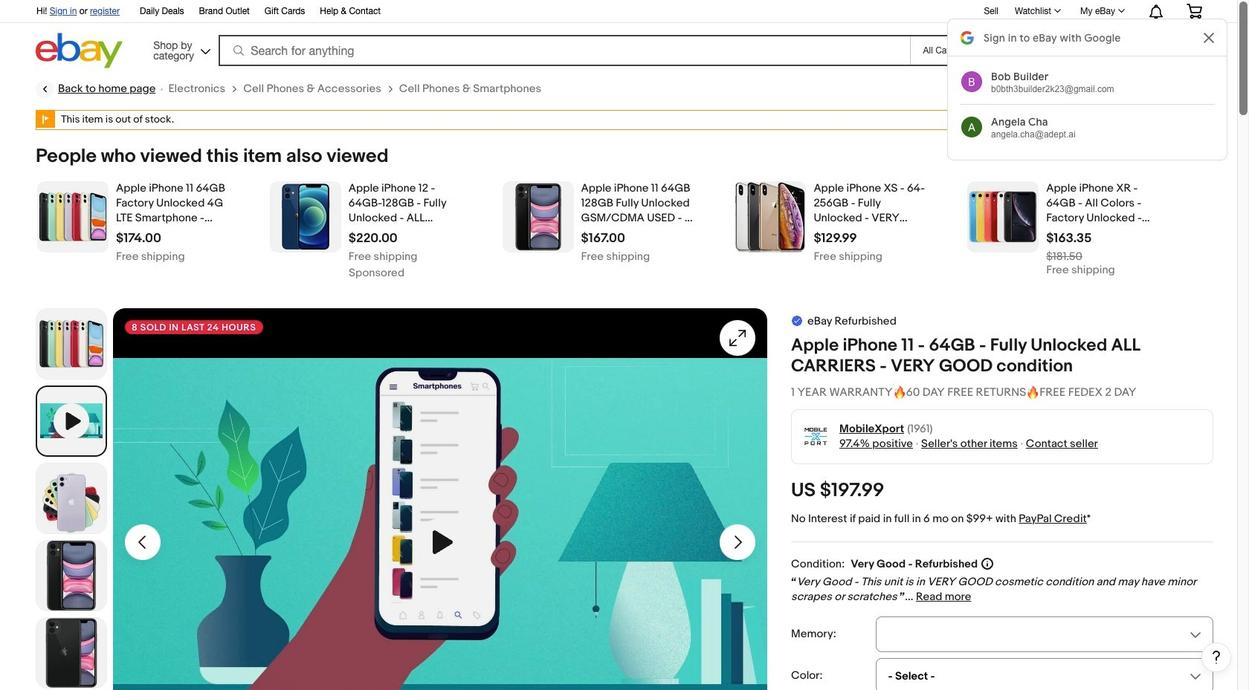 Task type: vqa. For each thing, say whether or not it's contained in the screenshot.
Picture 3 of 10
yes



Task type: describe. For each thing, give the bounding box(es) containing it.
help, opens dialogs image
[[1209, 650, 1224, 665]]

account navigation
[[28, 0, 1214, 23]]

picture 3 of 10 image
[[36, 541, 106, 611]]

picture 2 of 10 image
[[36, 464, 106, 534]]

Search for anything text field
[[221, 36, 908, 65]]

my ebay image
[[1119, 9, 1125, 13]]



Task type: locate. For each thing, give the bounding box(es) containing it.
None text field
[[116, 231, 161, 246], [581, 231, 625, 246], [814, 231, 857, 246], [1047, 231, 1092, 246], [116, 252, 185, 262], [349, 252, 418, 262], [581, 252, 650, 262], [814, 252, 883, 262], [116, 231, 161, 246], [581, 231, 625, 246], [814, 231, 857, 246], [1047, 231, 1092, 246], [116, 252, 185, 262], [349, 252, 418, 262], [581, 252, 650, 262], [814, 252, 883, 262]]

your shopping cart image
[[1186, 4, 1203, 19]]

None text field
[[349, 231, 398, 246], [1047, 252, 1083, 262], [1047, 265, 1115, 276], [349, 231, 398, 246], [1047, 252, 1083, 262], [1047, 265, 1115, 276]]

video 1 of 1 image
[[39, 389, 104, 454]]

warning image
[[36, 111, 55, 128]]

None submit
[[1035, 35, 1160, 66]]

watchlist image
[[1055, 9, 1061, 13]]

picture 1 of 10 image
[[36, 309, 106, 379]]

text__icon image
[[791, 315, 803, 327]]

banner
[[28, 0, 1214, 72]]

apple iphone 11 - 64gb - fully unlocked all carriers - very good condition - video 1 of 1 image
[[113, 308, 768, 691]]

picture 4 of 10 image
[[36, 618, 106, 688]]



